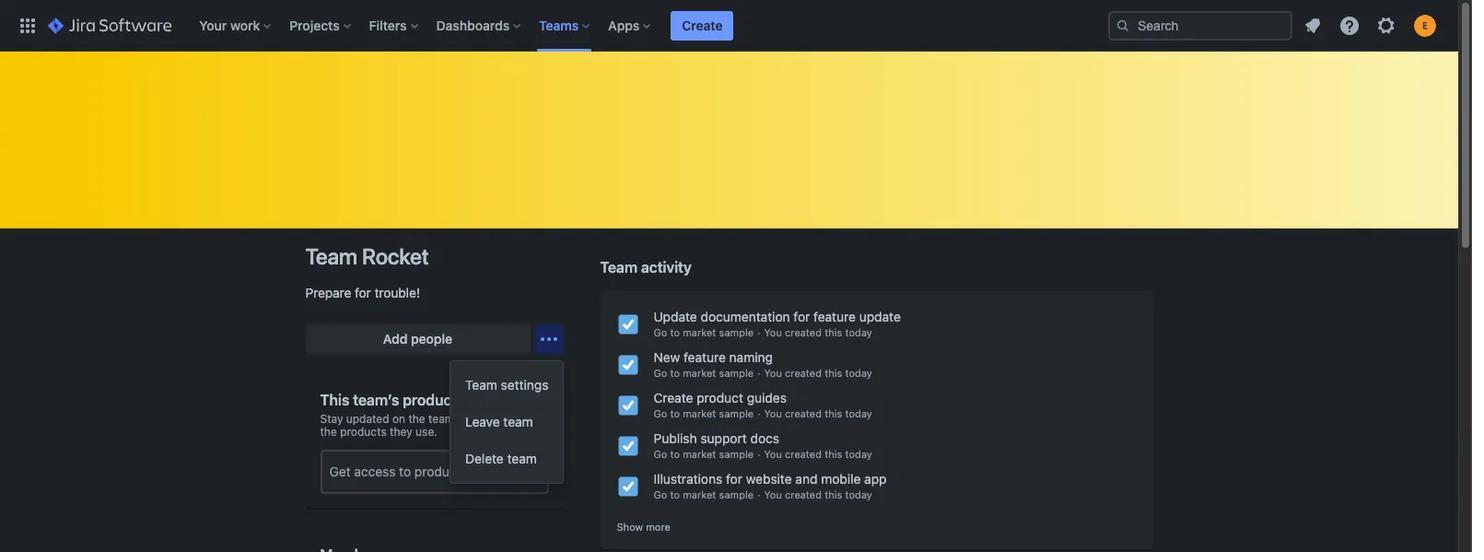 Task type: describe. For each thing, give the bounding box(es) containing it.
go to market sample for feature
[[654, 367, 754, 379]]

team for team settings
[[465, 377, 498, 393]]

delete team
[[465, 451, 537, 466]]

market for create
[[683, 407, 717, 419]]

rocket
[[362, 243, 429, 269]]

use.
[[416, 425, 438, 439]]

0 horizontal spatial the
[[320, 425, 337, 439]]

primary element
[[11, 0, 1109, 51]]

team for delete team
[[507, 451, 537, 466]]

activity
[[641, 259, 692, 276]]

team for leave team
[[504, 414, 533, 430]]

update
[[860, 309, 901, 324]]

delete
[[465, 451, 504, 466]]

sample for product
[[719, 407, 754, 419]]

to for create
[[671, 407, 680, 419]]

you created this today for docs
[[765, 448, 873, 460]]

sample for documentation
[[719, 326, 754, 338]]

today for publish support docs
[[846, 448, 873, 460]]

leave team
[[465, 414, 533, 430]]

your work
[[199, 17, 260, 33]]

1 horizontal spatial feature
[[814, 309, 856, 324]]

new feature naming
[[654, 349, 773, 365]]

to for new
[[671, 367, 680, 379]]

you for website
[[765, 489, 782, 500]]

this for docs
[[825, 448, 843, 460]]

today for create product guides
[[846, 407, 873, 419]]

created for docs
[[785, 448, 822, 460]]

dashboards button
[[431, 11, 528, 40]]

go for create product guides
[[654, 407, 668, 419]]

leave
[[465, 414, 500, 430]]

you for guides
[[765, 407, 782, 419]]

this for website
[[825, 489, 843, 500]]

you created this today for naming
[[765, 367, 873, 379]]

apps button
[[603, 11, 658, 40]]

for for trouble!
[[355, 285, 371, 300]]

2 vertical spatial products
[[415, 464, 468, 479]]

go to market sample for support
[[654, 448, 754, 460]]

projects
[[290, 17, 340, 33]]

delete team button
[[451, 441, 564, 477]]

your
[[199, 17, 227, 33]]

this for naming
[[825, 367, 843, 379]]

guides
[[747, 390, 787, 406]]

your profile and settings image
[[1415, 14, 1437, 36]]

market for update
[[683, 326, 717, 338]]

create for create
[[682, 17, 723, 33]]

you for docs
[[765, 448, 782, 460]]

created for naming
[[785, 367, 822, 379]]

filters
[[369, 17, 407, 33]]

created for website
[[785, 489, 822, 500]]

help image
[[1339, 14, 1361, 36]]

1 vertical spatial feature
[[684, 349, 726, 365]]

Search field
[[1109, 11, 1293, 40]]

market for illustrations
[[683, 489, 717, 500]]

team for team activity
[[600, 259, 638, 276]]

teams button
[[534, 11, 597, 40]]

team settings button
[[451, 367, 564, 404]]

search image
[[1116, 18, 1131, 33]]

work inside this team's products stay updated on the team's work by joining the products they use.
[[466, 412, 491, 426]]

dashboards
[[437, 17, 510, 33]]

get
[[330, 464, 351, 479]]

1 vertical spatial products
[[340, 425, 387, 439]]

this for for
[[825, 326, 843, 338]]

on
[[393, 412, 406, 426]]

team rocket
[[306, 243, 429, 269]]

apps
[[609, 17, 640, 33]]

open image
[[519, 461, 542, 483]]

they
[[390, 425, 413, 439]]

go to market sample for for
[[654, 489, 754, 500]]

banner containing your work
[[0, 0, 1459, 52]]

more
[[646, 521, 671, 533]]

add
[[383, 331, 408, 347]]

illustrations for website and mobile app
[[654, 471, 887, 487]]

go for publish support docs
[[654, 448, 668, 460]]

settings image
[[1376, 14, 1398, 36]]

today for illustrations for website and mobile app
[[846, 489, 873, 500]]

new
[[654, 349, 680, 365]]

publish support docs
[[654, 430, 780, 446]]

you for naming
[[765, 367, 782, 379]]

today for update documentation for feature update
[[846, 326, 873, 338]]

you created this today for guides
[[765, 407, 873, 419]]

create product guides
[[654, 390, 787, 406]]

today for new feature naming
[[846, 367, 873, 379]]



Task type: locate. For each thing, give the bounding box(es) containing it.
add people
[[383, 331, 453, 347]]

banner
[[0, 0, 1459, 52]]

website
[[746, 471, 792, 487]]

1 you created this today from the top
[[765, 326, 873, 338]]

team
[[504, 414, 533, 430], [507, 451, 537, 466]]

0 horizontal spatial for
[[355, 285, 371, 300]]

1 you from the top
[[765, 326, 782, 338]]

go to market sample down product
[[654, 407, 754, 419]]

team inside button
[[465, 377, 498, 393]]

1 vertical spatial for
[[794, 309, 810, 324]]

work inside your work dropdown button
[[230, 17, 260, 33]]

1 sample from the top
[[719, 326, 754, 338]]

go down publish
[[654, 448, 668, 460]]

go
[[654, 326, 668, 338], [654, 367, 668, 379], [654, 407, 668, 419], [654, 448, 668, 460], [654, 489, 668, 500]]

go down "illustrations"
[[654, 489, 668, 500]]

app
[[865, 471, 887, 487]]

today
[[846, 326, 873, 338], [846, 367, 873, 379], [846, 407, 873, 419], [846, 448, 873, 460], [846, 489, 873, 500]]

created for for
[[785, 326, 822, 338]]

5 today from the top
[[846, 489, 873, 500]]

show more
[[617, 521, 671, 533]]

products down the use.
[[415, 464, 468, 479]]

sample
[[719, 326, 754, 338], [719, 367, 754, 379], [719, 407, 754, 419], [719, 448, 754, 460], [719, 489, 754, 500]]

you created this today down update documentation for feature update
[[765, 326, 873, 338]]

team left activity
[[600, 259, 638, 276]]

1 horizontal spatial team
[[465, 377, 498, 393]]

to down the new
[[671, 367, 680, 379]]

create for create product guides
[[654, 390, 694, 406]]

1 today from the top
[[846, 326, 873, 338]]

team inside button
[[507, 451, 537, 466]]

appswitcher icon image
[[17, 14, 39, 36]]

publish
[[654, 430, 697, 446]]

illustrations
[[654, 471, 723, 487]]

3 market from the top
[[683, 407, 717, 419]]

team right the leave
[[504, 414, 533, 430]]

1 horizontal spatial team's
[[429, 412, 463, 426]]

work right "your"
[[230, 17, 260, 33]]

the right on
[[409, 412, 426, 426]]

go to market sample for product
[[654, 407, 754, 419]]

team's left the leave
[[429, 412, 463, 426]]

3 sample from the top
[[719, 407, 754, 419]]

support
[[701, 430, 747, 446]]

go up publish
[[654, 407, 668, 419]]

filters button
[[364, 11, 425, 40]]

add people button
[[306, 324, 530, 354]]

mobile
[[821, 471, 861, 487]]

go for illustrations for website and mobile app
[[654, 489, 668, 500]]

created down update documentation for feature update
[[785, 326, 822, 338]]

to down update
[[671, 326, 680, 338]]

create up publish
[[654, 390, 694, 406]]

4 today from the top
[[846, 448, 873, 460]]

create
[[682, 17, 723, 33], [654, 390, 694, 406]]

1 go from the top
[[654, 326, 668, 338]]

created up guides
[[785, 367, 822, 379]]

you
[[765, 326, 782, 338], [765, 367, 782, 379], [765, 407, 782, 419], [765, 448, 782, 460], [765, 489, 782, 500]]

team for team rocket
[[306, 243, 358, 269]]

0 vertical spatial team
[[504, 414, 533, 430]]

for for website
[[726, 471, 743, 487]]

2 you created this today from the top
[[765, 367, 873, 379]]

team inside button
[[504, 414, 533, 430]]

2 market from the top
[[683, 367, 717, 379]]

updated
[[346, 412, 390, 426]]

3 go from the top
[[654, 407, 668, 419]]

prepare for trouble!
[[306, 285, 420, 300]]

team activity
[[600, 259, 692, 276]]

1 go to market sample from the top
[[654, 326, 754, 338]]

go down update
[[654, 326, 668, 338]]

created
[[785, 326, 822, 338], [785, 367, 822, 379], [785, 407, 822, 419], [785, 448, 822, 460], [785, 489, 822, 500]]

show more link
[[617, 520, 671, 534]]

4 market from the top
[[683, 448, 717, 460]]

to
[[671, 326, 680, 338], [671, 367, 680, 379], [671, 407, 680, 419], [671, 448, 680, 460], [399, 464, 411, 479], [671, 489, 680, 500]]

stay
[[320, 412, 343, 426]]

1 market from the top
[[683, 326, 717, 338]]

joining
[[510, 412, 544, 426]]

5 sample from the top
[[719, 489, 754, 500]]

sample for feature
[[719, 367, 754, 379]]

you created this today down and
[[765, 489, 873, 500]]

you down illustrations for website and mobile app
[[765, 489, 782, 500]]

leave team button
[[451, 404, 564, 441]]

you for for
[[765, 326, 782, 338]]

sample down website on the bottom right of the page
[[719, 489, 754, 500]]

sample down naming
[[719, 367, 754, 379]]

product
[[697, 390, 744, 406]]

for
[[355, 285, 371, 300], [794, 309, 810, 324], [726, 471, 743, 487]]

for right documentation on the bottom of the page
[[794, 309, 810, 324]]

team
[[306, 243, 358, 269], [600, 259, 638, 276], [465, 377, 498, 393]]

sample down the create product guides
[[719, 407, 754, 419]]

you created this today up guides
[[765, 367, 873, 379]]

to up publish
[[671, 407, 680, 419]]

update
[[654, 309, 698, 324]]

3 you from the top
[[765, 407, 782, 419]]

docs
[[751, 430, 780, 446]]

for left website on the bottom right of the page
[[726, 471, 743, 487]]

group
[[451, 361, 564, 483]]

you down guides
[[765, 407, 782, 419]]

market up new feature naming
[[683, 326, 717, 338]]

the
[[409, 412, 426, 426], [320, 425, 337, 439]]

0 vertical spatial team's
[[353, 392, 399, 408]]

4 you created this today from the top
[[765, 448, 873, 460]]

3 today from the top
[[846, 407, 873, 419]]

0 vertical spatial create
[[682, 17, 723, 33]]

get access to products
[[330, 464, 468, 479]]

1 horizontal spatial for
[[726, 471, 743, 487]]

go to market sample down publish support docs
[[654, 448, 754, 460]]

documentation
[[701, 309, 790, 324]]

feature right the new
[[684, 349, 726, 365]]

5 this from the top
[[825, 489, 843, 500]]

2 this from the top
[[825, 367, 843, 379]]

work
[[230, 17, 260, 33], [466, 412, 491, 426]]

created down and
[[785, 489, 822, 500]]

4 created from the top
[[785, 448, 822, 460]]

5 go to market sample from the top
[[654, 489, 754, 500]]

team settings
[[465, 377, 549, 393]]

actions image
[[538, 328, 560, 350]]

created down guides
[[785, 407, 822, 419]]

2 created from the top
[[785, 367, 822, 379]]

projects button
[[284, 11, 358, 40]]

1 created from the top
[[785, 326, 822, 338]]

market down product
[[683, 407, 717, 419]]

work left by
[[466, 412, 491, 426]]

1 horizontal spatial work
[[466, 412, 491, 426]]

you down the 'docs'
[[765, 448, 782, 460]]

sample down support
[[719, 448, 754, 460]]

1 vertical spatial team's
[[429, 412, 463, 426]]

2 you from the top
[[765, 367, 782, 379]]

team's
[[353, 392, 399, 408], [429, 412, 463, 426]]

5 market from the top
[[683, 489, 717, 500]]

go for new feature naming
[[654, 367, 668, 379]]

to right access
[[399, 464, 411, 479]]

2 go from the top
[[654, 367, 668, 379]]

prepare
[[306, 285, 352, 300]]

go down the new
[[654, 367, 668, 379]]

products up the use.
[[403, 392, 465, 408]]

0 horizontal spatial team
[[306, 243, 358, 269]]

naming
[[730, 349, 773, 365]]

this for guides
[[825, 407, 843, 419]]

2 vertical spatial for
[[726, 471, 743, 487]]

4 this from the top
[[825, 448, 843, 460]]

products
[[403, 392, 465, 408], [340, 425, 387, 439], [415, 464, 468, 479]]

2 sample from the top
[[719, 367, 754, 379]]

you created this today up and
[[765, 448, 873, 460]]

3 go to market sample from the top
[[654, 407, 754, 419]]

market
[[683, 326, 717, 338], [683, 367, 717, 379], [683, 407, 717, 419], [683, 448, 717, 460], [683, 489, 717, 500]]

1 horizontal spatial the
[[409, 412, 426, 426]]

trouble!
[[375, 285, 420, 300]]

create right apps dropdown button
[[682, 17, 723, 33]]

people
[[411, 331, 453, 347]]

0 vertical spatial feature
[[814, 309, 856, 324]]

to for update
[[671, 326, 680, 338]]

jira software image
[[48, 14, 172, 36], [48, 14, 172, 36]]

products left they at the bottom left of page
[[340, 425, 387, 439]]

5 you from the top
[[765, 489, 782, 500]]

0 vertical spatial for
[[355, 285, 371, 300]]

sample for support
[[719, 448, 754, 460]]

1 vertical spatial work
[[466, 412, 491, 426]]

4 go to market sample from the top
[[654, 448, 754, 460]]

market for new
[[683, 367, 717, 379]]

2 today from the top
[[846, 367, 873, 379]]

group containing team settings
[[451, 361, 564, 483]]

1 vertical spatial create
[[654, 390, 694, 406]]

4 you from the top
[[765, 448, 782, 460]]

feature
[[814, 309, 856, 324], [684, 349, 726, 365]]

your work button
[[194, 11, 279, 40]]

go to market sample
[[654, 326, 754, 338], [654, 367, 754, 379], [654, 407, 754, 419], [654, 448, 754, 460], [654, 489, 754, 500]]

market down "illustrations"
[[683, 489, 717, 500]]

the down this
[[320, 425, 337, 439]]

you down update documentation for feature update
[[765, 326, 782, 338]]

to down publish
[[671, 448, 680, 460]]

this team's products stay updated on the team's work by joining the products they use.
[[320, 392, 544, 439]]

2 horizontal spatial team
[[600, 259, 638, 276]]

0 vertical spatial work
[[230, 17, 260, 33]]

to for illustrations
[[671, 489, 680, 500]]

go to market sample down new feature naming
[[654, 367, 754, 379]]

go to market sample for documentation
[[654, 326, 754, 338]]

for left trouble!
[[355, 285, 371, 300]]

by
[[494, 412, 507, 426]]

you created this today
[[765, 326, 873, 338], [765, 367, 873, 379], [765, 407, 873, 419], [765, 448, 873, 460], [765, 489, 873, 500]]

created for guides
[[785, 407, 822, 419]]

5 you created this today from the top
[[765, 489, 873, 500]]

sample down documentation on the bottom of the page
[[719, 326, 754, 338]]

you up guides
[[765, 367, 782, 379]]

team's up updated
[[353, 392, 399, 408]]

3 you created this today from the top
[[765, 407, 873, 419]]

this
[[825, 326, 843, 338], [825, 367, 843, 379], [825, 407, 843, 419], [825, 448, 843, 460], [825, 489, 843, 500]]

0 horizontal spatial work
[[230, 17, 260, 33]]

create button
[[671, 11, 734, 40]]

market for publish
[[683, 448, 717, 460]]

sample for for
[[719, 489, 754, 500]]

team up prepare
[[306, 243, 358, 269]]

5 go from the top
[[654, 489, 668, 500]]

4 sample from the top
[[719, 448, 754, 460]]

this
[[320, 392, 350, 408]]

0 vertical spatial products
[[403, 392, 465, 408]]

create inside 'button'
[[682, 17, 723, 33]]

0 horizontal spatial team's
[[353, 392, 399, 408]]

market down new feature naming
[[683, 367, 717, 379]]

go to market sample up new feature naming
[[654, 326, 754, 338]]

2 horizontal spatial for
[[794, 309, 810, 324]]

5 created from the top
[[785, 489, 822, 500]]

0 horizontal spatial feature
[[684, 349, 726, 365]]

teams
[[539, 17, 579, 33]]

team right delete
[[507, 451, 537, 466]]

2 go to market sample from the top
[[654, 367, 754, 379]]

you created this today down guides
[[765, 407, 873, 419]]

you created this today for website
[[765, 489, 873, 500]]

3 created from the top
[[785, 407, 822, 419]]

and
[[796, 471, 818, 487]]

you created this today for for
[[765, 326, 873, 338]]

go for update documentation for feature update
[[654, 326, 668, 338]]

created up and
[[785, 448, 822, 460]]

settings
[[501, 377, 549, 393]]

market down publish support docs
[[683, 448, 717, 460]]

go to market sample down "illustrations"
[[654, 489, 754, 500]]

to for publish
[[671, 448, 680, 460]]

4 go from the top
[[654, 448, 668, 460]]

show
[[617, 521, 643, 533]]

1 vertical spatial team
[[507, 451, 537, 466]]

to down "illustrations"
[[671, 489, 680, 500]]

access
[[354, 464, 396, 479]]

1 this from the top
[[825, 326, 843, 338]]

update documentation for feature update
[[654, 309, 901, 324]]

feature left the update at bottom right
[[814, 309, 856, 324]]

team up the leave
[[465, 377, 498, 393]]

3 this from the top
[[825, 407, 843, 419]]



Task type: vqa. For each thing, say whether or not it's contained in the screenshot.
Your profile and settings image
yes



